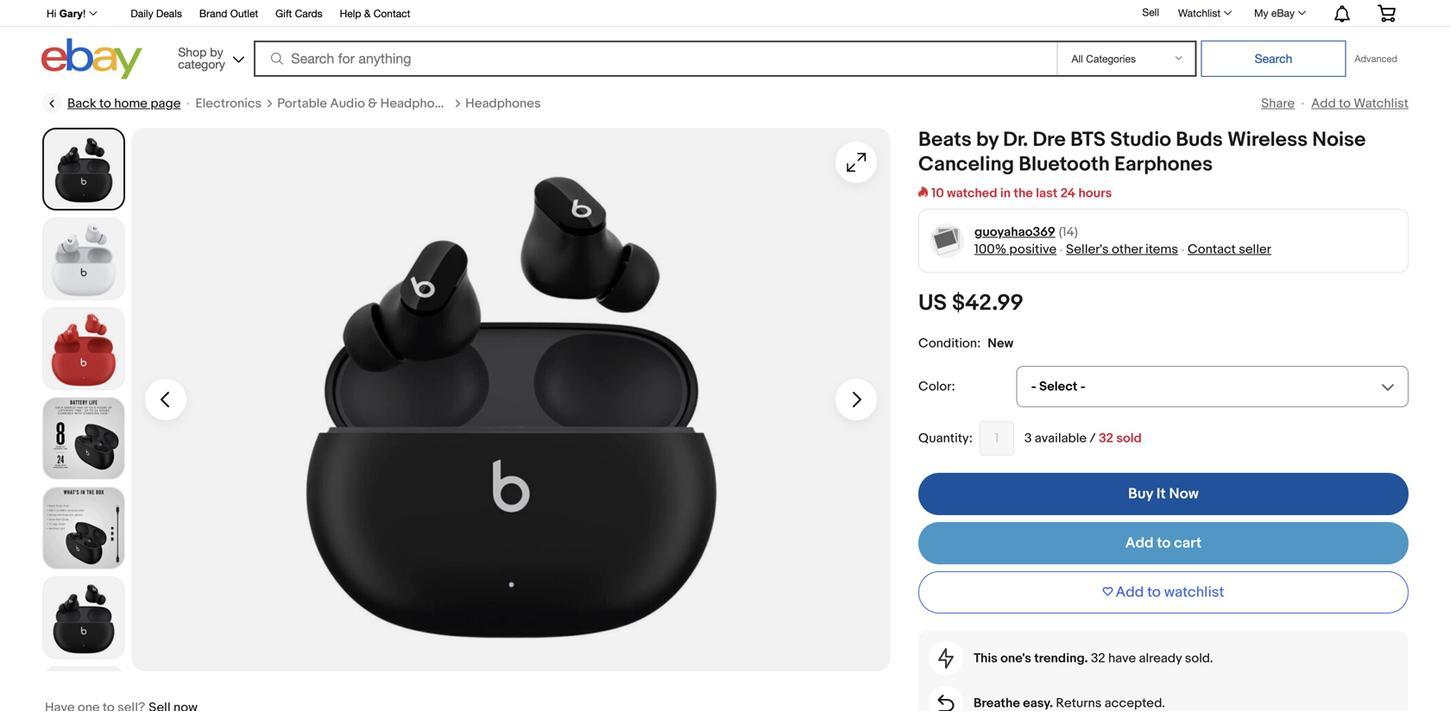 Task type: describe. For each thing, give the bounding box(es) containing it.
in
[[1001, 186, 1011, 201]]

1 vertical spatial with details__icon image
[[938, 695, 955, 711]]

10 watched in the last 24 hours
[[932, 186, 1112, 201]]

your shopping cart image
[[1377, 5, 1397, 22]]

add for add to watchlist
[[1116, 584, 1144, 602]]

back to home page
[[67, 96, 181, 111]]

beats by dr. dre bts studio buds wireless noise canceling bluetooth earphones
[[919, 128, 1366, 177]]

shop
[[178, 45, 207, 59]]

shop by category
[[178, 45, 225, 71]]

sold
[[1117, 431, 1142, 446]]

cart
[[1174, 534, 1202, 553]]

add to watchlist button
[[919, 572, 1409, 614]]

have
[[1109, 651, 1136, 667]]

available
[[1035, 431, 1087, 446]]

guoyahao369 (14)
[[975, 224, 1078, 240]]

sold.
[[1185, 651, 1214, 667]]

brand outlet link
[[199, 5, 258, 24]]

100% positive
[[975, 242, 1057, 257]]

sell
[[1143, 6, 1160, 18]]

contact seller link
[[1188, 242, 1272, 257]]

add to cart link
[[919, 522, 1409, 565]]

category
[[178, 57, 225, 71]]

help
[[340, 7, 361, 19]]

add to watchlist
[[1312, 96, 1409, 111]]

daily deals link
[[131, 5, 182, 24]]

ebay
[[1272, 7, 1295, 19]]

outlet
[[230, 7, 258, 19]]

0 vertical spatial with details__icon image
[[939, 648, 954, 669]]

help & contact link
[[340, 5, 410, 24]]

last
[[1036, 186, 1058, 201]]

share
[[1262, 96, 1295, 111]]

electronics
[[195, 96, 262, 111]]

/
[[1090, 431, 1096, 446]]

canceling
[[919, 152, 1015, 177]]

seller's other items
[[1066, 242, 1179, 257]]

by for category
[[210, 45, 223, 59]]

1 horizontal spatial contact
[[1188, 242, 1236, 257]]

contact seller
[[1188, 242, 1272, 257]]

portable audio & headphones
[[277, 96, 456, 111]]

audio
[[330, 96, 365, 111]]

picture 6 of 8 image
[[43, 578, 124, 659]]

other
[[1112, 242, 1143, 257]]

this one's trending. 32 have already sold.
[[974, 651, 1214, 667]]

hi
[[47, 8, 56, 19]]

hi gary !
[[47, 8, 86, 19]]

watchlist
[[1165, 584, 1225, 602]]

none submit inside shop by category banner
[[1201, 41, 1347, 77]]

$42.99
[[952, 290, 1024, 317]]

to for watchlist
[[1148, 584, 1161, 602]]

24
[[1061, 186, 1076, 201]]

advanced
[[1355, 53, 1398, 64]]

noise
[[1313, 128, 1366, 152]]

electronics link
[[195, 95, 262, 112]]

page
[[151, 96, 181, 111]]

cards
[[295, 7, 323, 19]]

32 for have
[[1091, 651, 1106, 667]]

portable audio & headphones link
[[277, 95, 456, 112]]

& inside account navigation
[[364, 7, 371, 19]]

wireless
[[1228, 128, 1308, 152]]

headphones link
[[466, 95, 541, 112]]

condition:
[[919, 336, 981, 351]]

seller's other items link
[[1066, 242, 1179, 257]]

buy it now
[[1129, 485, 1199, 503]]

add for add to watchlist
[[1312, 96, 1336, 111]]

picture 5 of 8 image
[[43, 488, 124, 569]]

to for home
[[99, 96, 111, 111]]

watchlist link
[[1169, 3, 1240, 23]]

seller
[[1239, 242, 1272, 257]]

portable
[[277, 96, 327, 111]]

gary
[[59, 8, 83, 19]]

help & contact
[[340, 7, 410, 19]]

dr.
[[1003, 128, 1029, 152]]

one's
[[1001, 651, 1032, 667]]



Task type: vqa. For each thing, say whether or not it's contained in the screenshot.
Add inside 'link'
yes



Task type: locate. For each thing, give the bounding box(es) containing it.
0 vertical spatial add
[[1312, 96, 1336, 111]]

gift
[[276, 7, 292, 19]]

2 vertical spatial add
[[1116, 584, 1144, 602]]

Quantity: text field
[[980, 421, 1014, 456]]

1 horizontal spatial watchlist
[[1354, 96, 1409, 111]]

daily
[[131, 7, 153, 19]]

0 vertical spatial contact
[[374, 7, 410, 19]]

account navigation
[[37, 0, 1409, 27]]

back
[[67, 96, 96, 111]]

picture 2 of 8 image
[[43, 218, 124, 300]]

&
[[364, 7, 371, 19], [368, 96, 378, 111]]

32 left have
[[1091, 651, 1106, 667]]

contact left the seller
[[1188, 242, 1236, 257]]

add left cart
[[1126, 534, 1154, 553]]

0 vertical spatial watchlist
[[1179, 7, 1221, 19]]

3
[[1025, 431, 1032, 446]]

by left dr.
[[977, 128, 999, 152]]

deals
[[156, 7, 182, 19]]

to left cart
[[1157, 534, 1171, 553]]

add inside button
[[1116, 584, 1144, 602]]

back to home page link
[[41, 93, 181, 114]]

color
[[919, 379, 952, 395]]

0 horizontal spatial by
[[210, 45, 223, 59]]

add to watchlist link
[[1312, 96, 1409, 111]]

32 right /
[[1099, 431, 1114, 446]]

1 vertical spatial &
[[368, 96, 378, 111]]

brand outlet
[[199, 7, 258, 19]]

contact
[[374, 7, 410, 19], [1188, 242, 1236, 257]]

picture 1 of 8 image
[[44, 130, 123, 209]]

shop by category banner
[[37, 0, 1409, 84]]

1 horizontal spatial headphones
[[466, 96, 541, 111]]

guoyahao369 link
[[975, 224, 1056, 241]]

1 horizontal spatial by
[[977, 128, 999, 152]]

gift cards
[[276, 7, 323, 19]]

0 horizontal spatial headphones
[[380, 96, 456, 111]]

brand
[[199, 7, 227, 19]]

3 available / 32 sold
[[1025, 431, 1142, 446]]

& right help
[[364, 7, 371, 19]]

by inside shop by category
[[210, 45, 223, 59]]

already
[[1139, 651, 1182, 667]]

10
[[932, 186, 944, 201]]

my
[[1255, 7, 1269, 19]]

bluetooth
[[1019, 152, 1110, 177]]

watchlist down advanced link at the right top of page
[[1354, 96, 1409, 111]]

to right back
[[99, 96, 111, 111]]

to up the noise
[[1339, 96, 1351, 111]]

add down 'add to cart'
[[1116, 584, 1144, 602]]

32
[[1099, 431, 1114, 446], [1091, 651, 1106, 667]]

items
[[1146, 242, 1179, 257]]

sell link
[[1135, 6, 1167, 18]]

!
[[83, 8, 86, 19]]

beats by dr. dre bts studio buds wireless noise canceling bluetooth earphones - picture 1 of 8 image
[[131, 128, 891, 672]]

100%
[[975, 242, 1007, 257]]

1 headphones from the left
[[380, 96, 456, 111]]

hours
[[1079, 186, 1112, 201]]

buy
[[1129, 485, 1154, 503]]

& right audio
[[368, 96, 378, 111]]

picture 3 of 8 image
[[43, 308, 124, 389]]

buds
[[1176, 128, 1223, 152]]

beats
[[919, 128, 972, 152]]

1 vertical spatial by
[[977, 128, 999, 152]]

trending.
[[1035, 651, 1088, 667]]

Search for anything text field
[[257, 42, 1054, 75]]

guoyahao369 image
[[929, 223, 965, 259]]

positive
[[1010, 242, 1057, 257]]

0 vertical spatial by
[[210, 45, 223, 59]]

earphones
[[1115, 152, 1213, 177]]

share button
[[1262, 96, 1295, 111]]

it
[[1157, 485, 1166, 503]]

contact inside account navigation
[[374, 7, 410, 19]]

to left the watchlist
[[1148, 584, 1161, 602]]

watchlist inside watchlist link
[[1179, 7, 1221, 19]]

seller's
[[1066, 242, 1109, 257]]

with details__icon image
[[939, 648, 954, 669], [938, 695, 955, 711]]

new
[[988, 336, 1014, 351]]

shop by category button
[[170, 38, 248, 76]]

picture 4 of 8 image
[[43, 398, 124, 479]]

advanced link
[[1347, 41, 1407, 76]]

0 horizontal spatial watchlist
[[1179, 7, 1221, 19]]

0 vertical spatial 32
[[1099, 431, 1114, 446]]

my ebay
[[1255, 7, 1295, 19]]

gift cards link
[[276, 5, 323, 24]]

watched
[[947, 186, 998, 201]]

to
[[99, 96, 111, 111], [1339, 96, 1351, 111], [1157, 534, 1171, 553], [1148, 584, 1161, 602]]

by inside beats by dr. dre bts studio buds wireless noise canceling bluetooth earphones
[[977, 128, 999, 152]]

to inside button
[[1148, 584, 1161, 602]]

the
[[1014, 186, 1033, 201]]

add to watchlist
[[1116, 584, 1225, 602]]

100% positive link
[[975, 242, 1057, 257]]

add for add to cart
[[1126, 534, 1154, 553]]

0 horizontal spatial contact
[[374, 7, 410, 19]]

studio
[[1111, 128, 1172, 152]]

1 vertical spatial contact
[[1188, 242, 1236, 257]]

to for watchlist
[[1339, 96, 1351, 111]]

buy it now link
[[919, 473, 1409, 515]]

by right shop
[[210, 45, 223, 59]]

condition: new
[[919, 336, 1014, 351]]

1 vertical spatial add
[[1126, 534, 1154, 553]]

32 for sold
[[1099, 431, 1114, 446]]

(14)
[[1059, 224, 1078, 240]]

guoyahao369
[[975, 224, 1056, 240]]

by for dr.
[[977, 128, 999, 152]]

0 vertical spatial &
[[364, 7, 371, 19]]

2 headphones from the left
[[466, 96, 541, 111]]

add to cart
[[1126, 534, 1202, 553]]

to for cart
[[1157, 534, 1171, 553]]

daily deals
[[131, 7, 182, 19]]

1 vertical spatial 32
[[1091, 651, 1106, 667]]

us
[[919, 290, 947, 317]]

headphones
[[380, 96, 456, 111], [466, 96, 541, 111]]

now
[[1170, 485, 1199, 503]]

this
[[974, 651, 998, 667]]

add
[[1312, 96, 1336, 111], [1126, 534, 1154, 553], [1116, 584, 1144, 602]]

quantity:
[[919, 431, 973, 446]]

dre
[[1033, 128, 1066, 152]]

None submit
[[1201, 41, 1347, 77]]

add up the noise
[[1312, 96, 1336, 111]]

us $42.99
[[919, 290, 1024, 317]]

contact right help
[[374, 7, 410, 19]]

bts
[[1071, 128, 1106, 152]]

watchlist right sell
[[1179, 7, 1221, 19]]

my ebay link
[[1245, 3, 1314, 23]]

1 vertical spatial watchlist
[[1354, 96, 1409, 111]]



